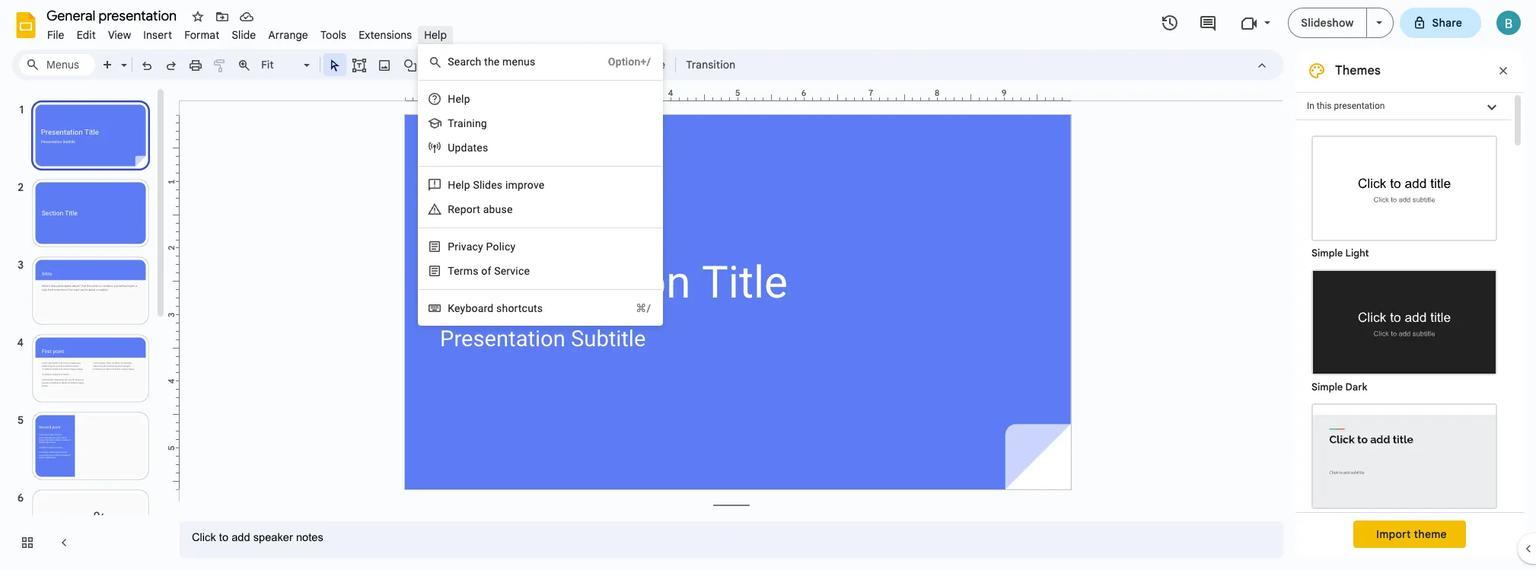 Task type: vqa. For each thing, say whether or not it's contained in the screenshot.
OPTION+SLASH element
yes



Task type: describe. For each thing, give the bounding box(es) containing it.
slideshow button
[[1289, 8, 1367, 38]]

share button
[[1400, 8, 1482, 38]]

buse
[[489, 203, 513, 216]]

theme
[[1415, 528, 1448, 542]]

Star checkbox
[[187, 6, 209, 27]]

the
[[484, 56, 500, 68]]

shape image
[[402, 54, 419, 75]]

streamline image
[[1314, 405, 1497, 508]]

transition button
[[679, 53, 743, 76]]

term
[[448, 265, 473, 277]]

u pdates
[[448, 142, 488, 154]]

insert image image
[[376, 54, 393, 75]]

option+/
[[608, 56, 651, 68]]

report a buse
[[448, 203, 513, 216]]

themes
[[1336, 63, 1381, 78]]

search the m enus
[[448, 56, 536, 68]]

extensions menu item
[[353, 26, 418, 44]]

in this presentation
[[1308, 101, 1386, 111]]

privacy policy p element
[[448, 241, 520, 253]]

of
[[482, 265, 492, 277]]

s
[[473, 265, 479, 277]]

simple dark
[[1312, 381, 1368, 394]]

in
[[1308, 101, 1315, 111]]

slides
[[473, 179, 503, 191]]

import
[[1377, 528, 1412, 542]]

h
[[448, 93, 456, 105]]

insert menu item
[[137, 26, 178, 44]]

file
[[47, 28, 64, 42]]

slide menu item
[[226, 26, 262, 44]]

pdates
[[455, 142, 488, 154]]

Simple Dark radio
[[1305, 262, 1506, 396]]

updates u element
[[448, 142, 493, 154]]

menu bar inside menu bar banner
[[41, 20, 453, 45]]

in this presentation tab
[[1296, 92, 1513, 120]]

Zoom field
[[257, 54, 317, 76]]

background
[[500, 58, 560, 72]]

report
[[448, 203, 481, 216]]

imp
[[506, 179, 524, 191]]

view menu item
[[102, 26, 137, 44]]

edit
[[77, 28, 96, 42]]

themes section
[[1296, 50, 1525, 570]]

k eyboard shortcuts
[[448, 302, 543, 315]]

u
[[448, 142, 455, 154]]

help for help slides imp r ove
[[448, 179, 470, 191]]

help h element
[[448, 93, 475, 105]]

background button
[[493, 53, 567, 76]]

extensions
[[359, 28, 412, 42]]

t raining
[[448, 117, 487, 129]]

m
[[503, 56, 512, 68]]

⌘/
[[636, 302, 651, 315]]

theme
[[631, 58, 666, 72]]

menu bar banner
[[0, 0, 1537, 570]]

presentation options image
[[1377, 21, 1383, 24]]

file menu item
[[41, 26, 71, 44]]



Task type: locate. For each thing, give the bounding box(es) containing it.
navigation
[[0, 86, 168, 570]]

t
[[448, 117, 454, 129]]

help for help
[[424, 28, 447, 42]]

simple inside radio
[[1312, 247, 1344, 260]]

slideshow
[[1302, 16, 1355, 30]]

insert
[[143, 28, 172, 42]]

1 simple from the top
[[1312, 247, 1344, 260]]

enus
[[512, 56, 536, 68]]

Zoom text field
[[259, 54, 302, 75]]

training t element
[[448, 117, 492, 129]]

r
[[524, 179, 528, 191]]

simple inside option
[[1312, 381, 1344, 394]]

view
[[108, 28, 131, 42]]

main toolbar
[[94, 53, 743, 76]]

a
[[483, 203, 489, 216]]

2 simple from the top
[[1312, 381, 1344, 394]]

menu bar
[[41, 20, 453, 45]]

eyboard
[[455, 302, 494, 315]]

help up main toolbar
[[424, 28, 447, 42]]

1 vertical spatial simple
[[1312, 381, 1344, 394]]

themes application
[[0, 0, 1537, 570]]

policy
[[486, 241, 516, 253]]

p
[[448, 241, 455, 253]]

ove
[[528, 179, 545, 191]]

elp
[[456, 93, 470, 105]]

Rename text field
[[41, 6, 186, 24]]

0 horizontal spatial help
[[424, 28, 447, 42]]

0 vertical spatial help
[[424, 28, 447, 42]]

h elp
[[448, 93, 470, 105]]

import theme button
[[1354, 521, 1467, 548]]

menu
[[398, 0, 664, 326]]

tools
[[321, 28, 347, 42]]

format menu item
[[178, 26, 226, 44]]

simple light
[[1312, 247, 1370, 260]]

edit menu item
[[71, 26, 102, 44]]

simple
[[1312, 247, 1344, 260], [1312, 381, 1344, 394]]

menu containing search the
[[398, 0, 664, 326]]

light
[[1346, 247, 1370, 260]]

search
[[448, 56, 482, 68]]

1 vertical spatial help
[[448, 179, 470, 191]]

tools menu item
[[314, 26, 353, 44]]

format
[[184, 28, 220, 42]]

k
[[448, 302, 455, 315]]

service
[[494, 265, 530, 277]]

option+slash element
[[590, 54, 651, 69]]

menu inside "themes" 'application'
[[398, 0, 664, 326]]

⌘slash element
[[618, 301, 651, 316]]

1 horizontal spatial help
[[448, 179, 470, 191]]

presentation
[[1335, 101, 1386, 111]]

transition
[[686, 58, 736, 72]]

Streamline radio
[[1305, 396, 1506, 530]]

simple left dark at right bottom
[[1312, 381, 1344, 394]]

menu bar containing file
[[41, 20, 453, 45]]

raining
[[454, 117, 487, 129]]

dark
[[1346, 381, 1368, 394]]

help slides imp r ove
[[448, 179, 545, 191]]

terms of service s element
[[448, 265, 535, 277]]

slide
[[232, 28, 256, 42]]

arrange menu item
[[262, 26, 314, 44]]

shortcuts
[[497, 302, 543, 315]]

report abuse a element
[[448, 203, 518, 216]]

help menu item
[[418, 26, 453, 44]]

navigation inside "themes" 'application'
[[0, 86, 168, 570]]

help slides improve r element
[[448, 179, 549, 191]]

rivacy
[[455, 241, 484, 253]]

option group containing simple light
[[1296, 120, 1513, 570]]

option group inside themes section
[[1296, 120, 1513, 570]]

simple for simple light
[[1312, 247, 1344, 260]]

import theme
[[1377, 528, 1448, 542]]

arrange
[[268, 28, 308, 42]]

term s of service
[[448, 265, 530, 277]]

help inside help menu item
[[424, 28, 447, 42]]

theme button
[[624, 53, 673, 76]]

Simple Light radio
[[1305, 128, 1506, 570]]

simple left light
[[1312, 247, 1344, 260]]

help
[[424, 28, 447, 42], [448, 179, 470, 191]]

this
[[1317, 101, 1332, 111]]

new slide with layout image
[[117, 55, 127, 60]]

search the menus m element
[[448, 56, 540, 68]]

option group
[[1296, 120, 1513, 570]]

0 vertical spatial simple
[[1312, 247, 1344, 260]]

help inside menu
[[448, 179, 470, 191]]

simple for simple dark
[[1312, 381, 1344, 394]]

keyboard shortcuts k element
[[448, 302, 548, 315]]

share
[[1433, 16, 1463, 30]]

p rivacy policy
[[448, 241, 516, 253]]

help up report
[[448, 179, 470, 191]]

Menus field
[[19, 54, 95, 75]]



